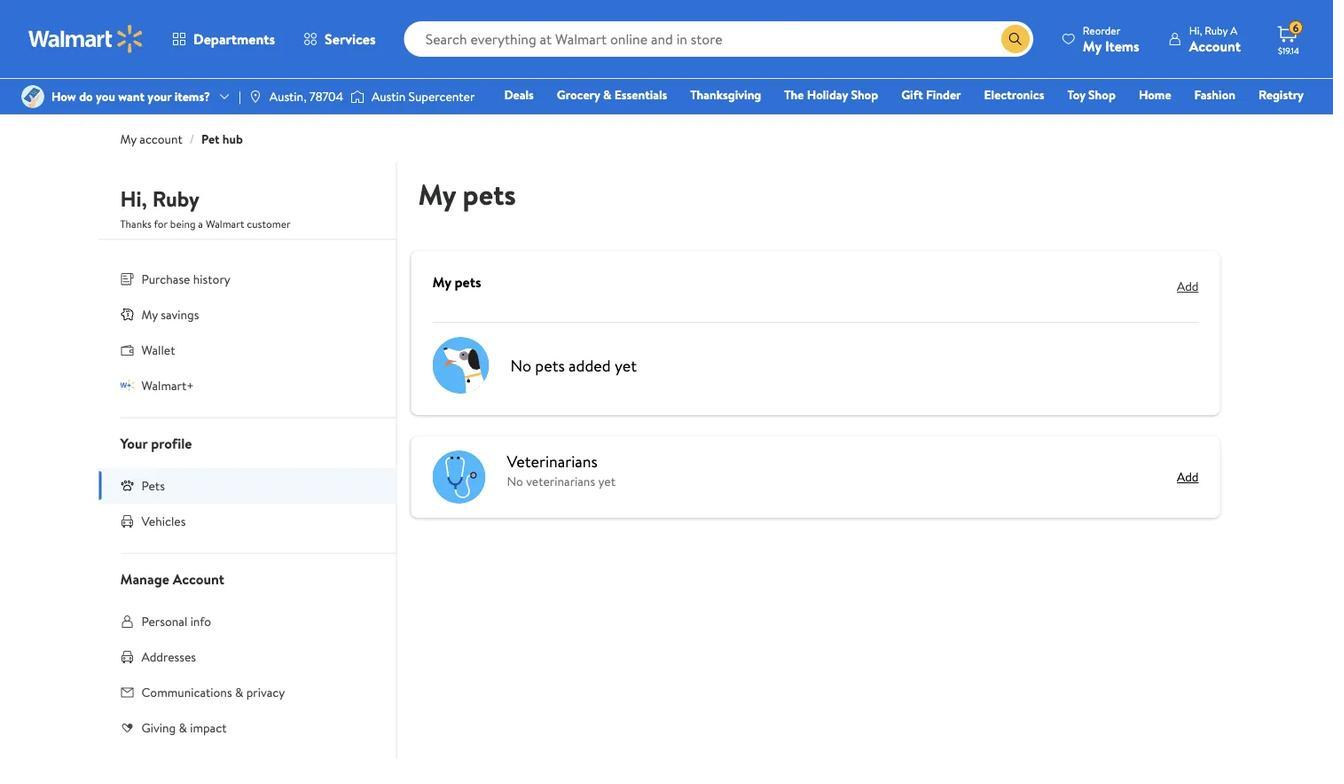 Task type: locate. For each thing, give the bounding box(es) containing it.
no left the added at top left
[[511, 355, 532, 377]]

privacy
[[246, 684, 285, 701]]

78704
[[310, 88, 343, 105]]

0 vertical spatial pets
[[463, 174, 516, 214]]

ruby
[[1205, 23, 1228, 38], [152, 184, 200, 214]]

1 vertical spatial hi,
[[120, 184, 147, 214]]

holiday
[[807, 86, 848, 103]]

2 add from the top
[[1178, 469, 1199, 486]]

1 vertical spatial &
[[235, 684, 243, 701]]

veterinarians
[[507, 451, 598, 473]]

walmart+ link down my savings 'link'
[[99, 368, 396, 403]]

0 horizontal spatial  image
[[21, 85, 44, 108]]

 image
[[248, 90, 263, 104]]

2 shop from the left
[[1089, 86, 1116, 103]]

no left veterinarians
[[507, 473, 523, 490]]

my inside the reorder my items
[[1083, 36, 1102, 55]]

icon image left pets
[[120, 479, 134, 493]]

yet right the added at top left
[[615, 355, 637, 377]]

savings
[[161, 306, 199, 323]]

austin, 78704
[[270, 88, 343, 105]]

reorder my items
[[1083, 23, 1140, 55]]

shop
[[851, 86, 879, 103], [1089, 86, 1116, 103]]

hi, ruby thanks for being a walmart customer
[[120, 184, 291, 232]]

search icon image
[[1009, 32, 1023, 46]]

icon image
[[120, 307, 134, 322], [120, 378, 134, 393], [120, 479, 134, 493]]

1 horizontal spatial  image
[[351, 88, 365, 106]]

 image for how do you want your items?
[[21, 85, 44, 108]]

pet hub link
[[201, 130, 243, 148]]

my savings
[[142, 306, 199, 323]]

ruby left a
[[1205, 23, 1228, 38]]

1 vertical spatial my pets
[[433, 272, 482, 292]]

& left privacy
[[235, 684, 243, 701]]

0 vertical spatial hi,
[[1190, 23, 1203, 38]]

0 vertical spatial &
[[603, 86, 612, 103]]

Search search field
[[404, 21, 1034, 57]]

ruby for for
[[152, 184, 200, 214]]

hi, for thanks for being a walmart customer
[[120, 184, 147, 214]]

no pets added yet
[[511, 355, 637, 377]]

1 horizontal spatial ruby
[[1205, 23, 1228, 38]]

1 vertical spatial add
[[1178, 469, 1199, 486]]

1 shop from the left
[[851, 86, 879, 103]]

ruby for account
[[1205, 23, 1228, 38]]

icon image up your
[[120, 378, 134, 393]]

essentials
[[615, 86, 668, 103]]

icon image inside pets link
[[120, 479, 134, 493]]

0 horizontal spatial shop
[[851, 86, 879, 103]]

walmart+ link
[[1244, 110, 1313, 129], [99, 368, 396, 403]]

 image for austin supercenter
[[351, 88, 365, 106]]

add
[[1178, 278, 1199, 295], [1178, 469, 1199, 486]]

2 icon image from the top
[[120, 378, 134, 393]]

wallet
[[142, 341, 175, 359]]

& right the grocery at the top of page
[[603, 86, 612, 103]]

thanksgiving link
[[683, 85, 770, 104]]

departments
[[193, 29, 275, 49]]

home link
[[1131, 85, 1180, 104]]

icon image for walmart+
[[120, 378, 134, 393]]

ruby inside "hi, ruby a account"
[[1205, 23, 1228, 38]]

hi, inside "hi, ruby a account"
[[1190, 23, 1203, 38]]

icon image for pets
[[120, 479, 134, 493]]

deals
[[504, 86, 534, 103]]

how
[[51, 88, 76, 105]]

customer
[[247, 217, 291, 232]]

walmart+ down registry link
[[1252, 111, 1305, 128]]

0 horizontal spatial &
[[179, 719, 187, 737]]

history
[[193, 270, 231, 288]]

1 vertical spatial pets
[[455, 272, 482, 292]]

gift finder link
[[894, 85, 970, 104]]

3 icon image from the top
[[120, 479, 134, 493]]

yet right veterinarians
[[599, 473, 616, 490]]

supercenter
[[409, 88, 475, 105]]

how do you want your items?
[[51, 88, 210, 105]]

the holiday shop
[[785, 86, 879, 103]]

1 vertical spatial yet
[[599, 473, 616, 490]]

my pets
[[418, 174, 516, 214], [433, 272, 482, 292]]

1 vertical spatial walmart+ link
[[99, 368, 396, 403]]

pets link
[[99, 468, 396, 504]]

registry one debit
[[1169, 86, 1305, 128]]

0 vertical spatial walmart+
[[1252, 111, 1305, 128]]

0 horizontal spatial walmart+ link
[[99, 368, 396, 403]]

2 vertical spatial &
[[179, 719, 187, 737]]

for
[[154, 217, 168, 232]]

do
[[79, 88, 93, 105]]

hi, left a
[[1190, 23, 1203, 38]]

your
[[120, 434, 148, 453]]

0 horizontal spatial ruby
[[152, 184, 200, 214]]

no inside veterinarians no veterinarians yet
[[507, 473, 523, 490]]

2 horizontal spatial &
[[603, 86, 612, 103]]

add button
[[1178, 272, 1199, 301], [1178, 469, 1199, 486]]

walmart+ down the wallet
[[142, 377, 194, 394]]

/
[[190, 130, 194, 148]]

 image left how
[[21, 85, 44, 108]]

gift finder
[[902, 86, 962, 103]]

addresses link
[[99, 639, 396, 675]]

shop right toy
[[1089, 86, 1116, 103]]

shop right holiday
[[851, 86, 879, 103]]

1 vertical spatial account
[[173, 569, 225, 589]]

& for giving
[[179, 719, 187, 737]]

ruby up being
[[152, 184, 200, 214]]

0 horizontal spatial walmart+
[[142, 377, 194, 394]]

hi, up thanks
[[120, 184, 147, 214]]

1 horizontal spatial shop
[[1089, 86, 1116, 103]]

purchase history link
[[99, 261, 396, 297]]

hi,
[[1190, 23, 1203, 38], [120, 184, 147, 214]]

1 horizontal spatial walmart+ link
[[1244, 110, 1313, 129]]

ruby inside hi, ruby thanks for being a walmart customer
[[152, 184, 200, 214]]

a
[[1231, 23, 1238, 38]]

services button
[[289, 18, 390, 60]]

 image
[[21, 85, 44, 108], [351, 88, 365, 106]]

1 vertical spatial no
[[507, 473, 523, 490]]

1 icon image from the top
[[120, 307, 134, 322]]

 image right 78704
[[351, 88, 365, 106]]

walmart+
[[1252, 111, 1305, 128], [142, 377, 194, 394]]

0 vertical spatial icon image
[[120, 307, 134, 322]]

want
[[118, 88, 145, 105]]

1 vertical spatial icon image
[[120, 378, 134, 393]]

1 vertical spatial ruby
[[152, 184, 200, 214]]

hi, inside hi, ruby thanks for being a walmart customer
[[120, 184, 147, 214]]

icon image inside my savings 'link'
[[120, 307, 134, 322]]

registry
[[1259, 86, 1305, 103]]

0 vertical spatial yet
[[615, 355, 637, 377]]

grocery & essentials link
[[549, 85, 676, 104]]

icon image left my savings
[[120, 307, 134, 322]]

1 horizontal spatial &
[[235, 684, 243, 701]]

0 vertical spatial my pets
[[418, 174, 516, 214]]

0 horizontal spatial hi,
[[120, 184, 147, 214]]

2 vertical spatial icon image
[[120, 479, 134, 493]]

hi, ruby a account
[[1190, 23, 1242, 55]]

0 vertical spatial add button
[[1178, 272, 1199, 301]]

your profile
[[120, 434, 192, 453]]

1 horizontal spatial account
[[1190, 36, 1242, 55]]

items
[[1106, 36, 1140, 55]]

personal info
[[142, 613, 211, 630]]

1 horizontal spatial walmart+
[[1252, 111, 1305, 128]]

electronics link
[[977, 85, 1053, 104]]

account up info
[[173, 569, 225, 589]]

fashion link
[[1187, 85, 1244, 104]]

grocery & essentials
[[557, 86, 668, 103]]

yet inside veterinarians no veterinarians yet
[[599, 473, 616, 490]]

you
[[96, 88, 115, 105]]

my
[[1083, 36, 1102, 55], [120, 130, 137, 148], [418, 174, 456, 214], [433, 272, 451, 292], [142, 306, 158, 323]]

1 vertical spatial add button
[[1178, 469, 1199, 486]]

account up fashion on the top of page
[[1190, 36, 1242, 55]]

0 vertical spatial ruby
[[1205, 23, 1228, 38]]

0 vertical spatial account
[[1190, 36, 1242, 55]]

no
[[511, 355, 532, 377], [507, 473, 523, 490]]

0 vertical spatial add
[[1178, 278, 1199, 295]]

giving
[[142, 719, 176, 737]]

walmart+ link down registry link
[[1244, 110, 1313, 129]]

& right the giving
[[179, 719, 187, 737]]

yet for no pets added yet
[[615, 355, 637, 377]]

pets
[[142, 477, 165, 494]]

1 horizontal spatial hi,
[[1190, 23, 1203, 38]]

&
[[603, 86, 612, 103], [235, 684, 243, 701], [179, 719, 187, 737]]



Task type: vqa. For each thing, say whether or not it's contained in the screenshot.
How
yes



Task type: describe. For each thing, give the bounding box(es) containing it.
icon image for my savings
[[120, 307, 134, 322]]

thanks
[[120, 217, 152, 232]]

1 add button from the top
[[1178, 272, 1199, 301]]

austin supercenter
[[372, 88, 475, 105]]

electronics
[[985, 86, 1045, 103]]

account
[[140, 130, 183, 148]]

hub
[[223, 130, 243, 148]]

my account link
[[120, 130, 183, 148]]

thanksgiving
[[691, 86, 762, 103]]

austin,
[[270, 88, 307, 105]]

being
[[170, 217, 196, 232]]

one
[[1169, 111, 1195, 128]]

yet for veterinarians no veterinarians yet
[[599, 473, 616, 490]]

toy shop
[[1068, 86, 1116, 103]]

0 horizontal spatial account
[[173, 569, 225, 589]]

6
[[1294, 20, 1300, 35]]

departments button
[[158, 18, 289, 60]]

registry link
[[1251, 85, 1313, 104]]

vet photo image
[[433, 451, 486, 504]]

0 vertical spatial walmart+ link
[[1244, 110, 1313, 129]]

one debit link
[[1161, 110, 1237, 129]]

& for communications
[[235, 684, 243, 701]]

vehicles link
[[99, 504, 396, 539]]

austin
[[372, 88, 406, 105]]

manage
[[120, 569, 169, 589]]

my account / pet hub
[[120, 130, 243, 148]]

a
[[198, 217, 203, 232]]

|
[[239, 88, 241, 105]]

hi, ruby link
[[120, 184, 200, 221]]

fashion
[[1195, 86, 1236, 103]]

communications & privacy
[[142, 684, 285, 701]]

deals link
[[496, 85, 542, 104]]

finder
[[926, 86, 962, 103]]

my savings link
[[99, 297, 396, 332]]

giving & impact link
[[99, 710, 396, 746]]

the
[[785, 86, 804, 103]]

home
[[1139, 86, 1172, 103]]

addresses
[[142, 648, 196, 666]]

vehicles
[[142, 513, 186, 530]]

gift
[[902, 86, 924, 103]]

grocery
[[557, 86, 600, 103]]

info
[[190, 613, 211, 630]]

impact
[[190, 719, 227, 737]]

giving & impact
[[142, 719, 227, 737]]

veterinarians no veterinarians yet
[[507, 451, 616, 490]]

hi, for account
[[1190, 23, 1203, 38]]

Walmart Site-Wide search field
[[404, 21, 1034, 57]]

debit
[[1198, 111, 1229, 128]]

reorder
[[1083, 23, 1121, 38]]

communications & privacy link
[[99, 675, 396, 710]]

my inside 'link'
[[142, 306, 158, 323]]

personal
[[142, 613, 188, 630]]

purchase history
[[142, 270, 231, 288]]

0 vertical spatial no
[[511, 355, 532, 377]]

items?
[[175, 88, 210, 105]]

added
[[569, 355, 611, 377]]

veterinarians
[[526, 473, 596, 490]]

communications
[[142, 684, 232, 701]]

walmart image
[[28, 25, 144, 53]]

profile
[[151, 434, 192, 453]]

walmart
[[206, 217, 244, 232]]

$19.14
[[1279, 44, 1300, 56]]

wallet link
[[99, 332, 396, 368]]

toy shop link
[[1060, 85, 1124, 104]]

1 add from the top
[[1178, 278, 1199, 295]]

services
[[325, 29, 376, 49]]

& for grocery
[[603, 86, 612, 103]]

2 add button from the top
[[1178, 469, 1199, 486]]

toy
[[1068, 86, 1086, 103]]

purchase
[[142, 270, 190, 288]]

personal info link
[[99, 604, 396, 639]]

your
[[148, 88, 172, 105]]

2 vertical spatial pets
[[535, 355, 565, 377]]

the holiday shop link
[[777, 85, 887, 104]]

1 vertical spatial walmart+
[[142, 377, 194, 394]]

pet
[[201, 130, 220, 148]]



